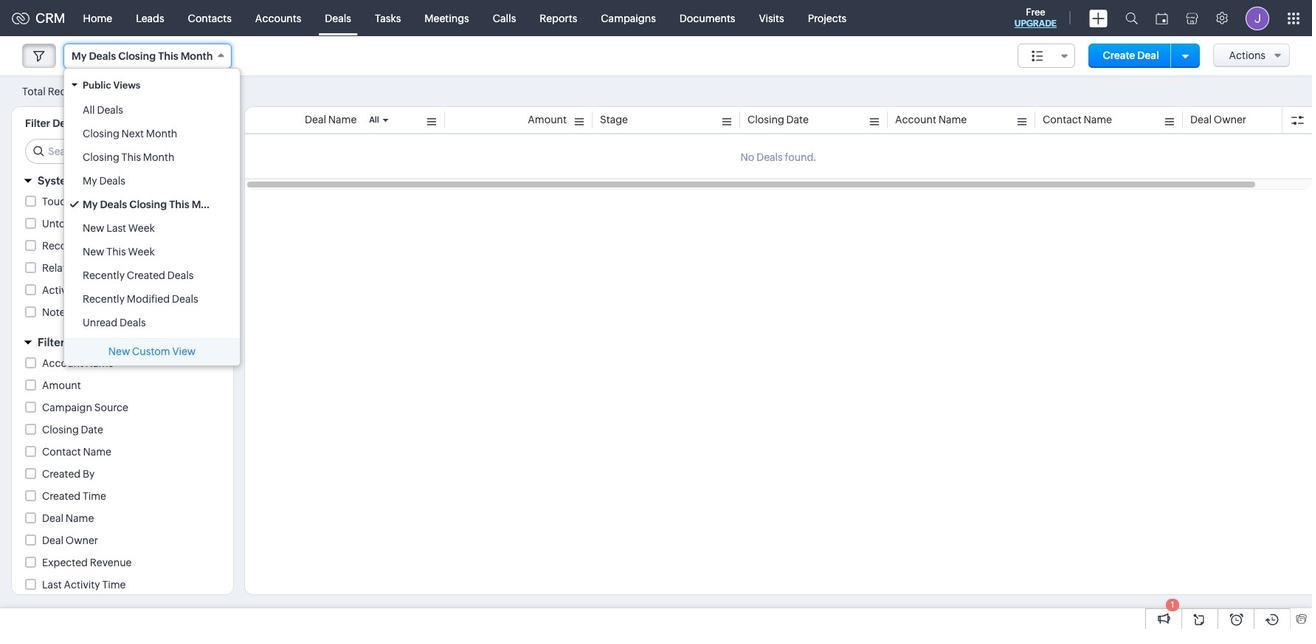 Task type: describe. For each thing, give the bounding box(es) containing it.
campaign source
[[42, 402, 128, 413]]

records for touched
[[87, 196, 126, 207]]

all deals
[[83, 104, 123, 116]]

notes
[[42, 306, 70, 318]]

system defined filters
[[38, 174, 156, 187]]

crm
[[35, 10, 65, 26]]

closing inside my deals closing this month field
[[118, 50, 156, 62]]

untouched records
[[42, 218, 138, 230]]

2 vertical spatial my
[[83, 199, 98, 210]]

search element
[[1117, 0, 1147, 36]]

public views region
[[64, 98, 240, 334]]

0 vertical spatial action
[[79, 240, 111, 252]]

1 horizontal spatial action
[[122, 262, 154, 274]]

home
[[83, 12, 112, 24]]

visits link
[[747, 0, 796, 36]]

1 horizontal spatial contact
[[1043, 114, 1082, 126]]

untouched
[[42, 218, 96, 230]]

1 vertical spatial my
[[83, 175, 97, 187]]

source
[[94, 402, 128, 413]]

records for untouched
[[98, 218, 138, 230]]

filter deals by
[[25, 117, 94, 129]]

new for new custom view
[[108, 346, 130, 357]]

filter by fields
[[38, 336, 114, 348]]

actions
[[1230, 49, 1266, 61]]

0 vertical spatial account name
[[896, 114, 967, 126]]

filter by fields button
[[12, 329, 233, 355]]

free
[[1026, 7, 1046, 18]]

deal inside button
[[1138, 49, 1160, 61]]

modified
[[127, 293, 170, 305]]

tasks link
[[363, 0, 413, 36]]

1 vertical spatial closing date
[[42, 424, 103, 436]]

records for total
[[48, 85, 87, 97]]

calls
[[493, 12, 516, 24]]

1 vertical spatial account
[[42, 357, 83, 369]]

calendar image
[[1156, 12, 1169, 24]]

new custom view link
[[64, 339, 240, 365]]

recently modified deals
[[83, 293, 198, 305]]

my inside field
[[72, 50, 87, 62]]

reports link
[[528, 0, 589, 36]]

reports
[[540, 12, 578, 24]]

documents link
[[668, 0, 747, 36]]

contacts link
[[176, 0, 244, 36]]

0 vertical spatial date
[[787, 114, 809, 126]]

home link
[[71, 0, 124, 36]]

deals link
[[313, 0, 363, 36]]

stage
[[600, 114, 628, 126]]

closing this month
[[83, 151, 175, 163]]

accounts link
[[244, 0, 313, 36]]

activities
[[42, 284, 86, 296]]

created time
[[42, 490, 106, 502]]

filter for filter deals by
[[25, 117, 50, 129]]

meetings
[[425, 12, 469, 24]]

this down system defined filters dropdown button
[[169, 199, 189, 210]]

this inside field
[[158, 50, 178, 62]]

1
[[1172, 600, 1175, 609]]

0 vertical spatial owner
[[1214, 114, 1247, 126]]

unread deals
[[83, 317, 146, 329]]

crm link
[[12, 10, 65, 26]]

recently created deals
[[83, 269, 194, 281]]

leads
[[136, 12, 164, 24]]

expected
[[42, 557, 88, 568]]

my deals
[[83, 175, 125, 187]]

system
[[38, 174, 77, 187]]

calls link
[[481, 0, 528, 36]]

0 vertical spatial contact name
[[1043, 114, 1113, 126]]

month inside my deals closing this month field
[[181, 50, 213, 62]]

new this week
[[83, 246, 155, 258]]

create
[[1103, 49, 1136, 61]]

create menu image
[[1090, 9, 1108, 27]]

recently for recently created deals
[[83, 269, 125, 281]]

unread
[[83, 317, 118, 329]]

0 horizontal spatial contact name
[[42, 446, 111, 458]]

closing next month
[[83, 128, 177, 140]]

new for new this week
[[83, 246, 104, 258]]

record
[[42, 240, 77, 252]]

create menu element
[[1081, 0, 1117, 36]]

expected revenue
[[42, 557, 132, 568]]



Task type: locate. For each thing, give the bounding box(es) containing it.
account name
[[896, 114, 967, 126], [42, 357, 114, 369]]

fields
[[83, 336, 114, 348]]

related records action
[[42, 262, 154, 274]]

created for created by
[[42, 468, 81, 480]]

new custom view
[[108, 346, 196, 357]]

related
[[42, 262, 79, 274]]

campaigns link
[[589, 0, 668, 36]]

owner
[[1214, 114, 1247, 126], [66, 535, 98, 546]]

records down my deals
[[87, 196, 126, 207]]

by inside dropdown button
[[67, 336, 80, 348]]

0 horizontal spatial owner
[[66, 535, 98, 546]]

0 vertical spatial deal owner
[[1191, 114, 1247, 126]]

view
[[172, 346, 196, 357]]

meetings link
[[413, 0, 481, 36]]

documents
[[680, 12, 736, 24]]

by
[[67, 336, 80, 348], [83, 468, 95, 480]]

1 vertical spatial new
[[83, 246, 104, 258]]

contact name
[[1043, 114, 1113, 126], [42, 446, 111, 458]]

0 vertical spatial recently
[[83, 269, 125, 281]]

0 horizontal spatial account
[[42, 357, 83, 369]]

1 vertical spatial my deals closing this month
[[83, 199, 224, 210]]

by for filter
[[67, 336, 80, 348]]

0 vertical spatial my deals closing this month
[[72, 50, 213, 62]]

all inside public views 'region'
[[83, 104, 95, 116]]

public views button
[[64, 72, 240, 98]]

0 horizontal spatial action
[[79, 240, 111, 252]]

0
[[89, 86, 96, 97]]

my up untouched records
[[83, 199, 98, 210]]

0 vertical spatial filter
[[25, 117, 50, 129]]

revenue
[[90, 557, 132, 568]]

by up the 'created time'
[[83, 468, 95, 480]]

1 vertical spatial deal owner
[[42, 535, 98, 546]]

0 horizontal spatial contact
[[42, 446, 81, 458]]

1 vertical spatial last
[[42, 579, 62, 591]]

filter down total
[[25, 117, 50, 129]]

deals inside field
[[89, 50, 116, 62]]

created by
[[42, 468, 95, 480]]

closing date
[[748, 114, 809, 126], [42, 424, 103, 436]]

deal name
[[305, 114, 357, 126], [42, 512, 94, 524]]

new down unread deals
[[108, 346, 130, 357]]

filter inside dropdown button
[[38, 336, 65, 348]]

last activity time
[[42, 579, 126, 591]]

1 vertical spatial created
[[42, 468, 81, 480]]

my deals closing this month inside public views 'region'
[[83, 199, 224, 210]]

last
[[107, 222, 126, 234], [42, 579, 62, 591]]

touched records
[[42, 196, 126, 207]]

all for all
[[369, 115, 379, 124]]

1 vertical spatial action
[[122, 262, 154, 274]]

total records 0
[[22, 85, 96, 97]]

created for created time
[[42, 490, 81, 502]]

1 horizontal spatial deal owner
[[1191, 114, 1247, 126]]

contacts
[[188, 12, 232, 24]]

campaign
[[42, 402, 92, 413]]

1 horizontal spatial by
[[83, 468, 95, 480]]

2 week from the top
[[128, 246, 155, 258]]

custom
[[132, 346, 170, 357]]

create deal
[[1103, 49, 1160, 61]]

this up public views "dropdown button"
[[158, 50, 178, 62]]

1 horizontal spatial all
[[369, 115, 379, 124]]

0 vertical spatial deal name
[[305, 114, 357, 126]]

new for new last week
[[83, 222, 104, 234]]

new last week
[[83, 222, 155, 234]]

by
[[82, 117, 94, 129]]

0 vertical spatial amount
[[528, 114, 567, 126]]

new up related records action
[[83, 246, 104, 258]]

owner down actions
[[1214, 114, 1247, 126]]

None field
[[1018, 44, 1075, 68]]

records left the 0
[[48, 85, 87, 97]]

1 vertical spatial owner
[[66, 535, 98, 546]]

1 vertical spatial filter
[[38, 336, 65, 348]]

0 vertical spatial new
[[83, 222, 104, 234]]

amount up campaign
[[42, 379, 81, 391]]

1 vertical spatial account name
[[42, 357, 114, 369]]

filter down notes on the left of page
[[38, 336, 65, 348]]

size image
[[1032, 49, 1044, 63]]

1 vertical spatial week
[[128, 246, 155, 258]]

records up the new this week
[[98, 218, 138, 230]]

record action
[[42, 240, 111, 252]]

1 vertical spatial contact
[[42, 446, 81, 458]]

account
[[896, 114, 937, 126], [42, 357, 83, 369]]

filters
[[124, 174, 156, 187]]

records for related
[[81, 262, 120, 274]]

created up modified
[[127, 269, 165, 281]]

filter
[[25, 117, 50, 129], [38, 336, 65, 348]]

0 vertical spatial time
[[83, 490, 106, 502]]

my deals closing this month up public views "dropdown button"
[[72, 50, 213, 62]]

recently
[[83, 269, 125, 281], [83, 293, 125, 305]]

total
[[22, 85, 46, 97]]

visits
[[759, 12, 785, 24]]

recently for recently modified deals
[[83, 293, 125, 305]]

all
[[83, 104, 95, 116], [369, 115, 379, 124]]

1 vertical spatial recently
[[83, 293, 125, 305]]

deals
[[325, 12, 351, 24], [89, 50, 116, 62], [97, 104, 123, 116], [53, 117, 80, 129], [99, 175, 125, 187], [100, 199, 127, 210], [167, 269, 194, 281], [172, 293, 198, 305], [120, 317, 146, 329]]

new
[[83, 222, 104, 234], [83, 246, 104, 258], [108, 346, 130, 357]]

1 horizontal spatial contact name
[[1043, 114, 1113, 126]]

records down the new this week
[[81, 262, 120, 274]]

time
[[83, 490, 106, 502], [102, 579, 126, 591]]

projects
[[808, 12, 847, 24]]

1 horizontal spatial amount
[[528, 114, 567, 126]]

1 horizontal spatial account
[[896, 114, 937, 126]]

2 recently from the top
[[83, 293, 125, 305]]

0 horizontal spatial closing date
[[42, 424, 103, 436]]

0 vertical spatial by
[[67, 336, 80, 348]]

week up recently created deals
[[128, 246, 155, 258]]

week for new this week
[[128, 246, 155, 258]]

this
[[158, 50, 178, 62], [122, 151, 141, 163], [169, 199, 189, 210], [107, 246, 126, 258]]

1 horizontal spatial last
[[107, 222, 126, 234]]

created up the 'created time'
[[42, 468, 81, 480]]

month
[[181, 50, 213, 62], [146, 128, 177, 140], [143, 151, 175, 163], [192, 199, 224, 210]]

upgrade
[[1015, 18, 1057, 29]]

leads link
[[124, 0, 176, 36]]

deal
[[1138, 49, 1160, 61], [305, 114, 326, 126], [1191, 114, 1212, 126], [42, 512, 63, 524], [42, 535, 63, 546]]

1 horizontal spatial date
[[787, 114, 809, 126]]

1 recently from the top
[[83, 269, 125, 281]]

date
[[787, 114, 809, 126], [81, 424, 103, 436]]

1 vertical spatial by
[[83, 468, 95, 480]]

recently up unread
[[83, 293, 125, 305]]

0 horizontal spatial account name
[[42, 357, 114, 369]]

0 vertical spatial closing date
[[748, 114, 809, 126]]

logo image
[[12, 12, 30, 24]]

0 horizontal spatial last
[[42, 579, 62, 591]]

public views
[[83, 80, 141, 91]]

name
[[328, 114, 357, 126], [939, 114, 967, 126], [1084, 114, 1113, 126], [85, 357, 114, 369], [83, 446, 111, 458], [66, 512, 94, 524]]

2 vertical spatial created
[[42, 490, 81, 502]]

amount
[[528, 114, 567, 126], [42, 379, 81, 391]]

1 horizontal spatial deal name
[[305, 114, 357, 126]]

closing
[[118, 50, 156, 62], [748, 114, 785, 126], [83, 128, 119, 140], [83, 151, 119, 163], [129, 199, 167, 210], [42, 424, 79, 436]]

1 vertical spatial contact name
[[42, 446, 111, 458]]

touched
[[42, 196, 84, 207]]

1 horizontal spatial account name
[[896, 114, 967, 126]]

time down created by
[[83, 490, 106, 502]]

new up record action
[[83, 222, 104, 234]]

0 vertical spatial contact
[[1043, 114, 1082, 126]]

week for new last week
[[128, 222, 155, 234]]

defined
[[79, 174, 121, 187]]

0 horizontal spatial all
[[83, 104, 95, 116]]

0 horizontal spatial deal name
[[42, 512, 94, 524]]

deal owner up "expected"
[[42, 535, 98, 546]]

profile image
[[1246, 6, 1270, 30]]

my deals closing this month
[[72, 50, 213, 62], [83, 199, 224, 210]]

0 vertical spatial my
[[72, 50, 87, 62]]

1 horizontal spatial closing date
[[748, 114, 809, 126]]

my deals closing this month inside field
[[72, 50, 213, 62]]

created down created by
[[42, 490, 81, 502]]

0 horizontal spatial date
[[81, 424, 103, 436]]

tasks
[[375, 12, 401, 24]]

contact down size image in the top of the page
[[1043, 114, 1082, 126]]

last inside public views 'region'
[[107, 222, 126, 234]]

recently down the new this week
[[83, 269, 125, 281]]

my deals closing this month down the filters on the left top of the page
[[83, 199, 224, 210]]

activity
[[64, 579, 100, 591]]

projects link
[[796, 0, 859, 36]]

system defined filters button
[[12, 168, 233, 193]]

by for created
[[83, 468, 95, 480]]

week up the new this week
[[128, 222, 155, 234]]

search image
[[1126, 12, 1138, 24]]

1 vertical spatial deal name
[[42, 512, 94, 524]]

views
[[113, 80, 141, 91]]

created inside public views 'region'
[[127, 269, 165, 281]]

create deal button
[[1089, 44, 1174, 68]]

0 horizontal spatial amount
[[42, 379, 81, 391]]

0 vertical spatial last
[[107, 222, 126, 234]]

accounts
[[255, 12, 301, 24]]

deal owner down actions
[[1191, 114, 1247, 126]]

by left fields
[[67, 336, 80, 348]]

my up touched records
[[83, 175, 97, 187]]

last up the new this week
[[107, 222, 126, 234]]

My Deals Closing This Month field
[[63, 44, 232, 69]]

contact up created by
[[42, 446, 81, 458]]

amount left stage
[[528, 114, 567, 126]]

this down the new last week
[[107, 246, 126, 258]]

created
[[127, 269, 165, 281], [42, 468, 81, 480], [42, 490, 81, 502]]

0 vertical spatial week
[[128, 222, 155, 234]]

public
[[83, 80, 111, 91]]

all for all deals
[[83, 104, 95, 116]]

1 week from the top
[[128, 222, 155, 234]]

profile element
[[1237, 0, 1279, 36]]

this down the closing next month
[[122, 151, 141, 163]]

time down revenue
[[102, 579, 126, 591]]

Search text field
[[26, 140, 221, 163]]

next
[[122, 128, 144, 140]]

0 horizontal spatial deal owner
[[42, 535, 98, 546]]

0 horizontal spatial by
[[67, 336, 80, 348]]

my up public
[[72, 50, 87, 62]]

action down the new this week
[[122, 262, 154, 274]]

0 vertical spatial created
[[127, 269, 165, 281]]

free upgrade
[[1015, 7, 1057, 29]]

my
[[72, 50, 87, 62], [83, 175, 97, 187], [83, 199, 98, 210]]

records
[[48, 85, 87, 97], [87, 196, 126, 207], [98, 218, 138, 230], [81, 262, 120, 274]]

1 vertical spatial amount
[[42, 379, 81, 391]]

owner up expected revenue
[[66, 535, 98, 546]]

1 horizontal spatial owner
[[1214, 114, 1247, 126]]

campaigns
[[601, 12, 656, 24]]

0 vertical spatial account
[[896, 114, 937, 126]]

last down "expected"
[[42, 579, 62, 591]]

1 vertical spatial date
[[81, 424, 103, 436]]

2 vertical spatial new
[[108, 346, 130, 357]]

filter for filter by fields
[[38, 336, 65, 348]]

1 vertical spatial time
[[102, 579, 126, 591]]

action up related records action
[[79, 240, 111, 252]]



Task type: vqa. For each thing, say whether or not it's contained in the screenshot.
other modules field
no



